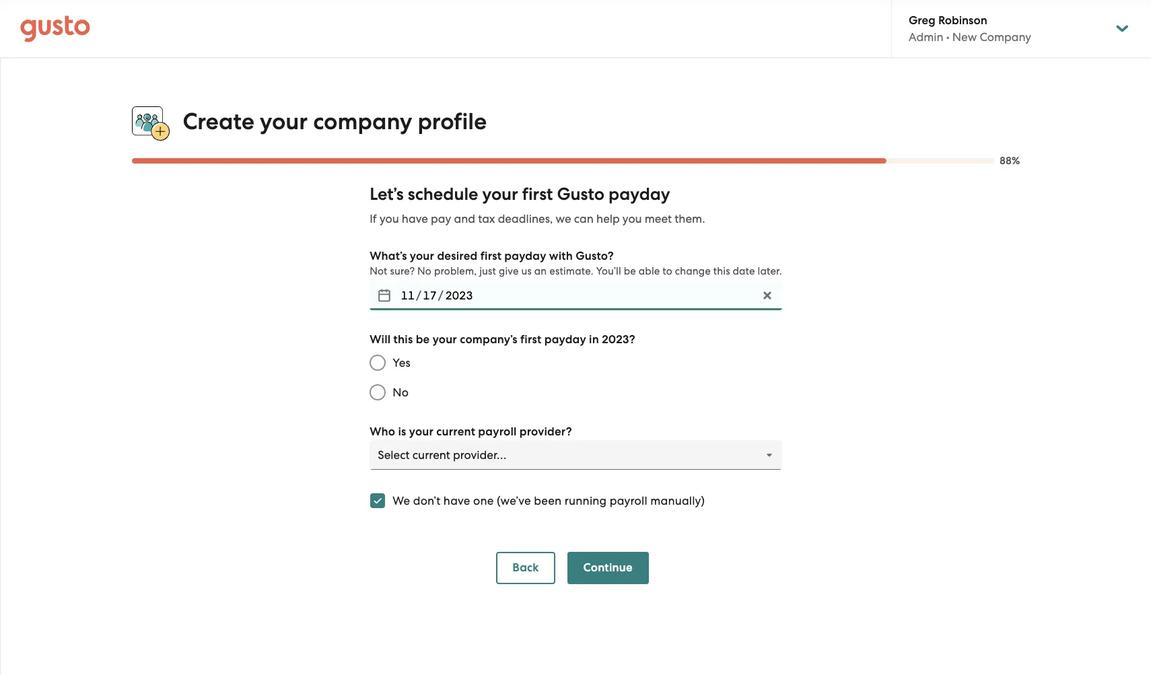 Task type: describe. For each thing, give the bounding box(es) containing it.
an
[[535, 265, 547, 278]]

we
[[393, 494, 410, 508]]

who
[[370, 425, 395, 439]]

manually)
[[651, 494, 705, 508]]

tax
[[478, 212, 495, 226]]

one
[[473, 494, 494, 508]]

1 vertical spatial payroll
[[610, 494, 648, 508]]

your left company's
[[433, 333, 457, 347]]

0 vertical spatial payday
[[609, 184, 670, 205]]

desired
[[437, 249, 478, 263]]

is
[[398, 425, 406, 439]]

2023?
[[602, 333, 636, 347]]

No radio
[[363, 378, 393, 408]]

1 vertical spatial this
[[394, 333, 413, 347]]

payday inside what's your desired first payday with gusto? not sure? no problem, just give us an estimate. you'll be able to change this date later.
[[505, 249, 547, 263]]

give
[[499, 265, 519, 278]]

create your company profile
[[183, 108, 487, 135]]

profile
[[418, 108, 487, 135]]

who is your current payroll provider?
[[370, 425, 572, 439]]

2 you from the left
[[623, 212, 642, 226]]

we don't have one (we've been running payroll manually)
[[393, 494, 705, 508]]

will this be your company's first payday in 2023?
[[370, 333, 636, 347]]

admin
[[909, 30, 944, 44]]

if
[[370, 212, 377, 226]]

change
[[675, 265, 711, 278]]

continue button
[[567, 552, 649, 585]]

yes
[[393, 356, 411, 370]]

pay
[[431, 212, 451, 226]]

with
[[549, 249, 573, 263]]

this inside what's your desired first payday with gusto? not sure? no problem, just give us an estimate. you'll be able to change this date later.
[[714, 265, 730, 278]]

•
[[947, 30, 950, 44]]

company
[[313, 108, 412, 135]]

1 you from the left
[[380, 212, 399, 226]]

first for payday
[[481, 249, 502, 263]]

first for gusto
[[522, 184, 553, 205]]

0 horizontal spatial payroll
[[478, 425, 517, 439]]

sure?
[[390, 265, 415, 278]]

date
[[733, 265, 755, 278]]

0 horizontal spatial no
[[393, 386, 409, 400]]

gusto?
[[576, 249, 614, 263]]

greg robinson admin • new company
[[909, 13, 1032, 44]]

gusto
[[557, 184, 605, 205]]

Yes radio
[[363, 348, 393, 378]]

can
[[574, 212, 594, 226]]

let's schedule your first gusto payday
[[370, 184, 670, 205]]

and
[[454, 212, 475, 226]]

We don't have one (we've been running payroll manually) checkbox
[[363, 486, 393, 516]]

them.
[[675, 212, 705, 226]]



Task type: locate. For each thing, give the bounding box(es) containing it.
be inside what's your desired first payday with gusto? not sure? no problem, just give us an estimate. you'll be able to change this date later.
[[624, 265, 636, 278]]

what's your desired first payday with gusto? not sure? no problem, just give us an estimate. you'll be able to change this date later.
[[370, 249, 782, 278]]

this
[[714, 265, 730, 278], [394, 333, 413, 347]]

home image
[[20, 15, 90, 42]]

2 vertical spatial payday
[[545, 333, 587, 347]]

back
[[513, 561, 539, 575]]

/ down problem,
[[438, 289, 444, 303]]

0 horizontal spatial /
[[416, 289, 422, 303]]

greg
[[909, 13, 936, 28]]

new
[[953, 30, 977, 44]]

company's
[[460, 333, 518, 347]]

your right is
[[409, 425, 434, 439]]

not
[[370, 265, 388, 278]]

no right "sure?"
[[418, 265, 432, 278]]

have for don't
[[444, 494, 470, 508]]

1 horizontal spatial be
[[624, 265, 636, 278]]

88%
[[1000, 155, 1021, 167]]

1 vertical spatial be
[[416, 333, 430, 347]]

1 vertical spatial have
[[444, 494, 470, 508]]

0 vertical spatial this
[[714, 265, 730, 278]]

provider?
[[520, 425, 572, 439]]

your up tax
[[483, 184, 518, 205]]

have for you
[[402, 212, 428, 226]]

payroll
[[478, 425, 517, 439], [610, 494, 648, 508]]

0 vertical spatial be
[[624, 265, 636, 278]]

1 vertical spatial first
[[481, 249, 502, 263]]

current
[[437, 425, 476, 439]]

been
[[534, 494, 562, 508]]

payroll right current
[[478, 425, 517, 439]]

this left 'date'
[[714, 265, 730, 278]]

0 vertical spatial no
[[418, 265, 432, 278]]

continue
[[584, 561, 633, 575]]

/
[[416, 289, 422, 303], [438, 289, 444, 303]]

in
[[589, 333, 599, 347]]

0 vertical spatial have
[[402, 212, 428, 226]]

your right create
[[260, 108, 308, 135]]

first
[[522, 184, 553, 205], [481, 249, 502, 263], [521, 333, 542, 347]]

payday left 'in'
[[545, 333, 587, 347]]

company
[[980, 30, 1032, 44]]

be left the able
[[624, 265, 636, 278]]

payroll right 'running'
[[610, 494, 648, 508]]

payday up "meet"
[[609, 184, 670, 205]]

your inside what's your desired first payday with gusto? not sure? no problem, just give us an estimate. you'll be able to change this date later.
[[410, 249, 434, 263]]

this right 'will'
[[394, 333, 413, 347]]

schedule
[[408, 184, 478, 205]]

have
[[402, 212, 428, 226], [444, 494, 470, 508]]

just
[[480, 265, 496, 278]]

will
[[370, 333, 391, 347]]

later.
[[758, 265, 782, 278]]

problem,
[[434, 265, 477, 278]]

1 vertical spatial no
[[393, 386, 409, 400]]

0 horizontal spatial be
[[416, 333, 430, 347]]

1 horizontal spatial no
[[418, 265, 432, 278]]

no inside what's your desired first payday with gusto? not sure? no problem, just give us an estimate. you'll be able to change this date later.
[[418, 265, 432, 278]]

2 vertical spatial first
[[521, 333, 542, 347]]

be
[[624, 265, 636, 278], [416, 333, 430, 347]]

payday up us
[[505, 249, 547, 263]]

back link
[[497, 552, 555, 585]]

if you have pay and tax deadlines, we can help you meet them.
[[370, 212, 705, 226]]

help
[[597, 212, 620, 226]]

don't
[[413, 494, 441, 508]]

1 / from the left
[[416, 289, 422, 303]]

let's
[[370, 184, 404, 205]]

payday
[[609, 184, 670, 205], [505, 249, 547, 263], [545, 333, 587, 347]]

1 horizontal spatial payroll
[[610, 494, 648, 508]]

meet
[[645, 212, 672, 226]]

0 horizontal spatial have
[[402, 212, 428, 226]]

Day (dd) field
[[422, 285, 438, 307]]

create
[[183, 108, 255, 135]]

0 vertical spatial payroll
[[478, 425, 517, 439]]

1 horizontal spatial you
[[623, 212, 642, 226]]

have left pay
[[402, 212, 428, 226]]

to
[[663, 265, 673, 278]]

what's
[[370, 249, 407, 263]]

first right company's
[[521, 333, 542, 347]]

your up "sure?"
[[410, 249, 434, 263]]

2 / from the left
[[438, 289, 444, 303]]

us
[[522, 265, 532, 278]]

0 vertical spatial first
[[522, 184, 553, 205]]

robinson
[[939, 13, 988, 28]]

have left the one
[[444, 494, 470, 508]]

you'll
[[596, 265, 621, 278]]

/ left year (yyyy) field
[[416, 289, 422, 303]]

(we've
[[497, 494, 531, 508]]

no
[[418, 265, 432, 278], [393, 386, 409, 400]]

you
[[380, 212, 399, 226], [623, 212, 642, 226]]

running
[[565, 494, 607, 508]]

1 horizontal spatial this
[[714, 265, 730, 278]]

Year (yyyy) field
[[444, 285, 475, 307]]

we
[[556, 212, 572, 226]]

1 horizontal spatial have
[[444, 494, 470, 508]]

1 vertical spatial payday
[[505, 249, 547, 263]]

Month (mm) field
[[400, 285, 416, 307]]

able
[[639, 265, 660, 278]]

estimate.
[[550, 265, 594, 278]]

first inside what's your desired first payday with gusto? not sure? no problem, just give us an estimate. you'll be able to change this date later.
[[481, 249, 502, 263]]

0 horizontal spatial you
[[380, 212, 399, 226]]

0 horizontal spatial this
[[394, 333, 413, 347]]

no down yes
[[393, 386, 409, 400]]

be right 'will'
[[416, 333, 430, 347]]

you right help
[[623, 212, 642, 226]]

first up just
[[481, 249, 502, 263]]

1 horizontal spatial /
[[438, 289, 444, 303]]

first up if you have pay and tax deadlines, we can help you meet them. at the top of page
[[522, 184, 553, 205]]

your
[[260, 108, 308, 135], [483, 184, 518, 205], [410, 249, 434, 263], [433, 333, 457, 347], [409, 425, 434, 439]]

you right if
[[380, 212, 399, 226]]

deadlines,
[[498, 212, 553, 226]]



Task type: vqa. For each thing, say whether or not it's contained in the screenshot.
Admin
yes



